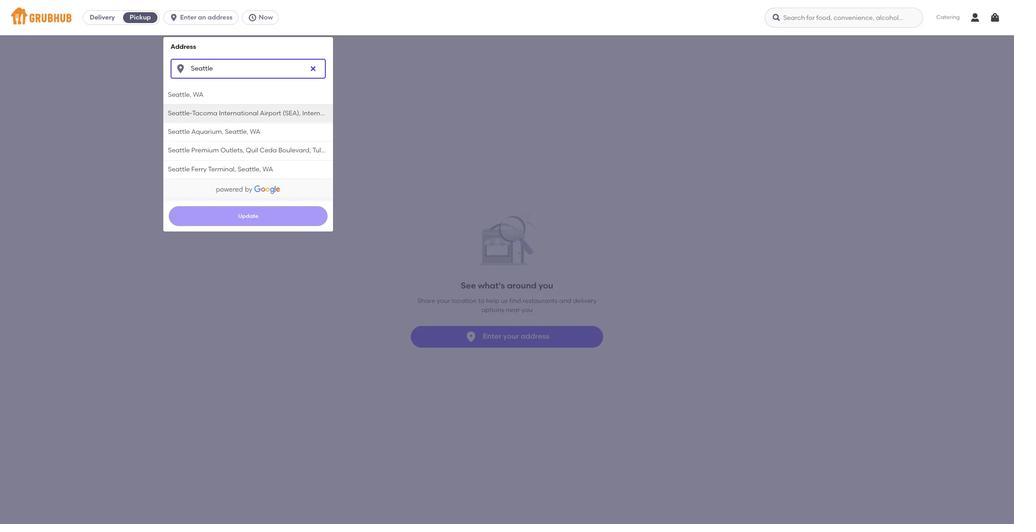 Task type: describe. For each thing, give the bounding box(es) containing it.
options
[[482, 307, 505, 314]]

enter your address button
[[411, 326, 604, 348]]

see
[[461, 281, 476, 291]]

seattle premium outlets, quil ceda boulevard, tulalip, wa
[[168, 147, 346, 155]]

0 vertical spatial seattle,
[[168, 91, 192, 99]]

location
[[452, 298, 477, 305]]

near
[[506, 307, 521, 314]]

what's
[[478, 281, 505, 291]]

seattle-
[[168, 110, 192, 117]]

enter for enter an address
[[180, 14, 197, 21]]

0 horizontal spatial boulevard,
[[279, 147, 311, 155]]

you inside share your location to help us find restaurants and delivery options near you
[[522, 307, 533, 314]]

now button
[[242, 10, 283, 25]]

find
[[510, 298, 522, 305]]

restaurants
[[523, 298, 558, 305]]

update button
[[169, 206, 328, 226]]

enter an address button
[[164, 10, 242, 25]]

your for share
[[437, 298, 451, 305]]

share your location to help us find restaurants and delivery options near you
[[418, 298, 597, 314]]

wa right tulalip,
[[336, 147, 346, 155]]

0 vertical spatial you
[[539, 281, 554, 291]]

aquarium,
[[191, 128, 224, 136]]

and
[[560, 298, 572, 305]]

svg image inside enter an address button
[[169, 13, 178, 22]]

seatac,
[[378, 110, 402, 117]]

seattle premium outlets, quil ceda boulevard, tulalip, wa link
[[164, 142, 346, 160]]

seattle for seattle premium outlets, quil ceda boulevard, tulalip, wa
[[168, 147, 190, 155]]

to
[[479, 298, 485, 305]]

an
[[198, 14, 206, 21]]

position icon image
[[465, 331, 478, 344]]

update
[[238, 213, 259, 219]]

terminal,
[[208, 166, 236, 173]]

seattle ferry terminal, seattle, wa link
[[164, 161, 333, 179]]

enter your address
[[483, 333, 550, 341]]

2 vertical spatial seattle,
[[238, 166, 261, 173]]

seattle, wa
[[168, 91, 204, 99]]

share
[[418, 298, 436, 305]]

delivery
[[90, 14, 115, 21]]

your for enter
[[504, 333, 519, 341]]

ceda
[[260, 147, 277, 155]]

tacoma
[[192, 110, 218, 117]]

svg image inside now button
[[248, 13, 257, 22]]

us
[[501, 298, 508, 305]]

seattle aquarium, seattle, wa
[[168, 128, 261, 136]]

tulalip,
[[313, 147, 334, 155]]

see what's around you
[[461, 281, 554, 291]]

1 international from the left
[[219, 110, 259, 117]]

wa up the seattle premium outlets, quil ceda boulevard, tulalip, wa
[[250, 128, 261, 136]]



Task type: vqa. For each thing, say whether or not it's contained in the screenshot.
us
yes



Task type: locate. For each thing, give the bounding box(es) containing it.
1 svg image from the left
[[169, 13, 178, 22]]

0 horizontal spatial enter
[[180, 14, 197, 21]]

your right share
[[437, 298, 451, 305]]

address right an
[[208, 14, 233, 21]]

seattle for seattle ferry terminal, seattle, wa
[[168, 166, 190, 173]]

seattle, wa link
[[164, 86, 333, 104]]

1 horizontal spatial svg image
[[773, 13, 782, 22]]

2 vertical spatial seattle
[[168, 166, 190, 173]]

seattle ferry terminal, seattle, wa
[[168, 166, 273, 173]]

seattle left "ferry"
[[168, 166, 190, 173]]

seattle for seattle aquarium, seattle, wa
[[168, 128, 190, 136]]

3 seattle from the top
[[168, 166, 190, 173]]

0 horizontal spatial your
[[437, 298, 451, 305]]

main navigation navigation
[[0, 0, 1015, 525]]

1 horizontal spatial boulevard,
[[344, 110, 376, 117]]

your
[[437, 298, 451, 305], [504, 333, 519, 341]]

enter left an
[[180, 14, 197, 21]]

premium
[[191, 147, 219, 155]]

1 horizontal spatial your
[[504, 333, 519, 341]]

enter for enter your address
[[483, 333, 502, 341]]

wa down ceda
[[263, 166, 273, 173]]

seattle left premium at the top of page
[[168, 147, 190, 155]]

catering button
[[931, 7, 967, 28]]

0 horizontal spatial international
[[219, 110, 259, 117]]

wa
[[193, 91, 204, 99], [404, 110, 414, 117], [250, 128, 261, 136], [336, 147, 346, 155], [263, 166, 273, 173]]

delivery button
[[83, 10, 121, 25]]

address inside main navigation navigation
[[208, 14, 233, 21]]

1 vertical spatial enter
[[483, 333, 502, 341]]

enter right position icon
[[483, 333, 502, 341]]

you right the near
[[522, 307, 533, 314]]

delivery
[[573, 298, 597, 305]]

seattle,
[[168, 91, 192, 99], [225, 128, 249, 136], [238, 166, 261, 173]]

seattle, down 'quil'
[[238, 166, 261, 173]]

seattle, up seattle-
[[168, 91, 192, 99]]

help
[[487, 298, 500, 305]]

1 vertical spatial seattle,
[[225, 128, 249, 136]]

address for enter your address
[[521, 333, 550, 341]]

svg image
[[991, 12, 1001, 23], [248, 13, 257, 22], [175, 63, 186, 74], [310, 65, 317, 72]]

you
[[539, 281, 554, 291], [522, 307, 533, 314]]

1 horizontal spatial international
[[303, 110, 342, 117]]

around
[[507, 281, 537, 291]]

address
[[208, 14, 233, 21], [521, 333, 550, 341]]

airport
[[260, 110, 281, 117]]

0 horizontal spatial svg image
[[169, 13, 178, 22]]

0 horizontal spatial address
[[208, 14, 233, 21]]

pickup button
[[121, 10, 159, 25]]

enter an address
[[180, 14, 233, 21]]

seattle-tacoma international airport (sea), international boulevard, seatac, wa
[[168, 110, 414, 117]]

international
[[219, 110, 259, 117], [303, 110, 342, 117]]

address down restaurants
[[521, 333, 550, 341]]

Enter an address search field
[[171, 59, 326, 79]]

seattle aquarium, seattle, wa link
[[164, 123, 333, 142]]

1 vertical spatial address
[[521, 333, 550, 341]]

boulevard, left seatac,
[[344, 110, 376, 117]]

svg image
[[169, 13, 178, 22], [773, 13, 782, 22]]

0 vertical spatial address
[[208, 14, 233, 21]]

seattle down seattle-
[[168, 128, 190, 136]]

you up restaurants
[[539, 281, 554, 291]]

address for enter an address
[[208, 14, 233, 21]]

your inside share your location to help us find restaurants and delivery options near you
[[437, 298, 451, 305]]

enter
[[180, 14, 197, 21], [483, 333, 502, 341]]

international down seattle, wa link at top left
[[219, 110, 259, 117]]

your down the near
[[504, 333, 519, 341]]

your inside button
[[504, 333, 519, 341]]

2 seattle from the top
[[168, 147, 190, 155]]

2 international from the left
[[303, 110, 342, 117]]

1 horizontal spatial you
[[539, 281, 554, 291]]

1 vertical spatial you
[[522, 307, 533, 314]]

boulevard,
[[344, 110, 376, 117], [279, 147, 311, 155]]

0 vertical spatial seattle
[[168, 128, 190, 136]]

wa up tacoma
[[193, 91, 204, 99]]

address
[[171, 43, 196, 51]]

1 horizontal spatial enter
[[483, 333, 502, 341]]

seattle, up the outlets,
[[225, 128, 249, 136]]

2 svg image from the left
[[773, 13, 782, 22]]

0 vertical spatial your
[[437, 298, 451, 305]]

(sea),
[[283, 110, 301, 117]]

1 seattle from the top
[[168, 128, 190, 136]]

wa right seatac,
[[404, 110, 414, 117]]

0 horizontal spatial you
[[522, 307, 533, 314]]

seattle
[[168, 128, 190, 136], [168, 147, 190, 155], [168, 166, 190, 173]]

international right (sea),
[[303, 110, 342, 117]]

0 vertical spatial enter
[[180, 14, 197, 21]]

quil
[[246, 147, 258, 155]]

ferry
[[191, 166, 207, 173]]

1 horizontal spatial address
[[521, 333, 550, 341]]

catering
[[937, 14, 961, 21]]

1 vertical spatial boulevard,
[[279, 147, 311, 155]]

1 vertical spatial seattle
[[168, 147, 190, 155]]

now
[[259, 14, 273, 21]]

seattle-tacoma international airport (sea), international boulevard, seatac, wa link
[[164, 105, 414, 123]]

enter inside main navigation navigation
[[180, 14, 197, 21]]

pickup
[[130, 14, 151, 21]]

0 vertical spatial boulevard,
[[344, 110, 376, 117]]

1 vertical spatial your
[[504, 333, 519, 341]]

outlets,
[[221, 147, 245, 155]]

boulevard, right ceda
[[279, 147, 311, 155]]



